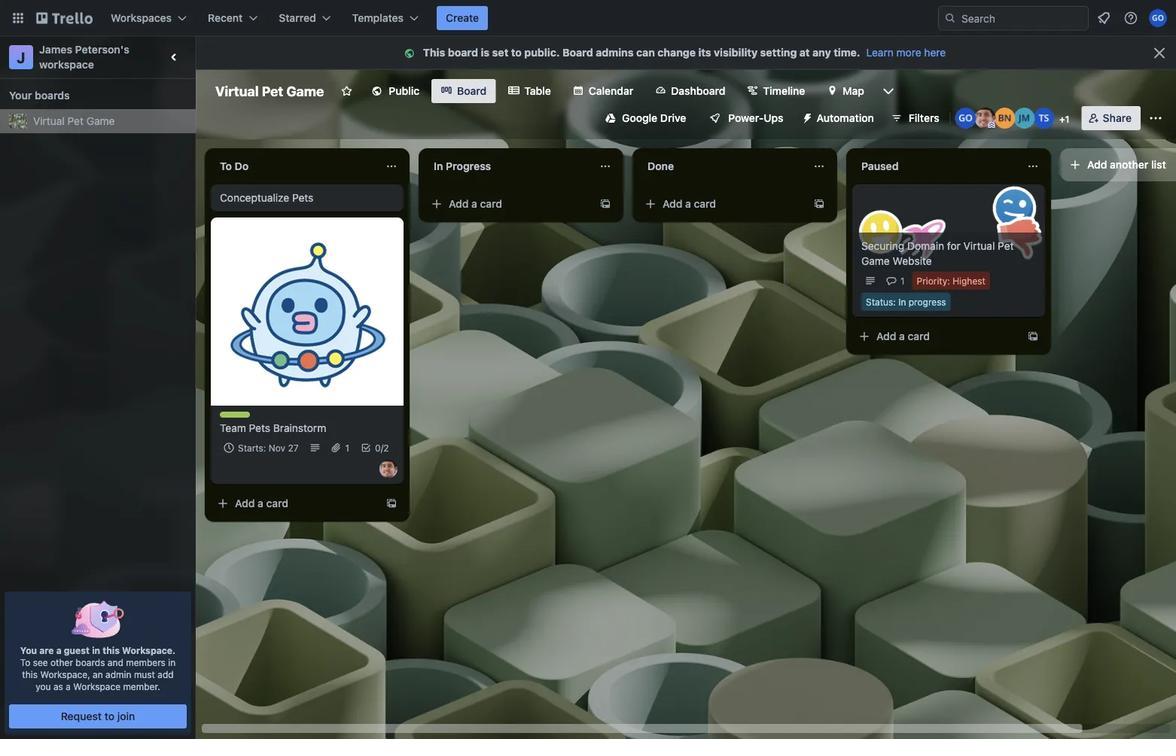 Task type: locate. For each thing, give the bounding box(es) containing it.
laugh image
[[988, 182, 1041, 235]]

2 vertical spatial game
[[862, 255, 890, 267]]

board
[[563, 46, 593, 59], [457, 85, 487, 97]]

1 vertical spatial this
[[22, 670, 38, 680]]

learn
[[867, 46, 894, 59]]

to inside button
[[104, 711, 115, 723]]

0 horizontal spatial virtual
[[33, 115, 65, 127]]

team up starts:
[[220, 422, 246, 435]]

your
[[9, 89, 32, 102]]

card down nov
[[266, 497, 288, 510]]

primary element
[[0, 0, 1176, 36]]

1 horizontal spatial james peterson (jamespeterson93) image
[[975, 108, 996, 129]]

1 horizontal spatial create from template… image
[[813, 198, 825, 210]]

can
[[636, 46, 655, 59]]

0 vertical spatial sm image
[[402, 46, 423, 61]]

board down "board"
[[457, 85, 487, 97]]

1 horizontal spatial virtual
[[215, 83, 259, 99]]

1 vertical spatial sm image
[[796, 106, 817, 127]]

Search field
[[956, 7, 1088, 29]]

this down the see
[[22, 670, 38, 680]]

boards up an on the bottom left of the page
[[76, 657, 105, 668]]

0
[[375, 443, 381, 453]]

in left progress
[[434, 160, 443, 172]]

add a card down status : in progress
[[877, 330, 930, 343]]

0 horizontal spatial to
[[20, 657, 30, 668]]

progress
[[446, 160, 491, 172]]

you are a guest in this workspace. to see other boards and members in this workspace, an admin must add you as a workspace member.
[[20, 645, 176, 692]]

sm image up public
[[402, 46, 423, 61]]

power-ups
[[729, 112, 784, 124]]

workspace navigation collapse icon image
[[164, 47, 185, 68]]

priority
[[917, 276, 948, 286]]

admin
[[106, 670, 131, 680]]

add a card button down progress
[[853, 325, 1021, 349]]

0 horizontal spatial 1
[[345, 443, 349, 453]]

add a card down progress
[[449, 198, 502, 210]]

1 horizontal spatial 1
[[901, 276, 905, 286]]

more
[[897, 46, 922, 59]]

game
[[286, 83, 324, 99], [86, 115, 115, 127], [862, 255, 890, 267]]

starts:
[[238, 443, 266, 453]]

dashboard link
[[646, 79, 735, 103]]

board
[[448, 46, 478, 59]]

pet down laugh image
[[998, 240, 1014, 252]]

create from template… image
[[386, 498, 398, 510]]

0 horizontal spatial :
[[893, 297, 896, 307]]

virtual right "for"
[[964, 240, 995, 252]]

1 right tara schultz (taraschultz7) image
[[1065, 114, 1070, 124]]

to
[[511, 46, 522, 59], [104, 711, 115, 723]]

paused
[[862, 160, 899, 172]]

2 vertical spatial virtual
[[964, 240, 995, 252]]

create from template… image
[[599, 198, 612, 210], [813, 198, 825, 210], [1027, 331, 1039, 343]]

pet down your boards with 1 items element
[[67, 115, 84, 127]]

0 horizontal spatial in
[[92, 645, 100, 656]]

Board name text field
[[208, 79, 332, 103]]

1 horizontal spatial game
[[286, 83, 324, 99]]

: for status
[[893, 297, 896, 307]]

1 horizontal spatial to
[[511, 46, 522, 59]]

progress
[[909, 297, 946, 307]]

james peterson (jamespeterson93) image down 2 on the bottom of the page
[[380, 460, 398, 478]]

conceptualize
[[220, 192, 289, 204]]

another
[[1110, 159, 1149, 171]]

drive
[[660, 112, 686, 124]]

game down your boards with 1 items element
[[86, 115, 115, 127]]

2 horizontal spatial 1
[[1065, 114, 1070, 124]]

add a card button for paused
[[853, 325, 1021, 349]]

virtual down your boards
[[33, 115, 65, 127]]

1 vertical spatial to
[[20, 657, 30, 668]]

0 vertical spatial pet
[[262, 83, 283, 99]]

google drive icon image
[[606, 113, 616, 124]]

1 horizontal spatial this
[[103, 645, 120, 656]]

0 horizontal spatial create from template… image
[[599, 198, 612, 210]]

member.
[[123, 682, 160, 692]]

0 vertical spatial in
[[434, 160, 443, 172]]

in right status
[[899, 297, 906, 307]]

join
[[117, 711, 135, 723]]

team
[[220, 413, 243, 423], [220, 422, 246, 435]]

request
[[61, 711, 102, 723]]

card for paused
[[908, 330, 930, 343]]

0 horizontal spatial boards
[[35, 89, 70, 102]]

peterson's
[[75, 43, 129, 56]]

0 vertical spatial james peterson (jamespeterson93) image
[[975, 108, 996, 129]]

filters
[[909, 112, 940, 124]]

0 vertical spatial in
[[92, 645, 100, 656]]

1 horizontal spatial sm image
[[796, 106, 817, 127]]

add a card for done
[[663, 198, 716, 210]]

add a card
[[449, 198, 502, 210], [663, 198, 716, 210], [877, 330, 930, 343], [235, 497, 288, 510]]

map
[[843, 85, 865, 97]]

to left "join"
[[104, 711, 115, 723]]

for
[[947, 240, 961, 252]]

1 vertical spatial virtual
[[33, 115, 65, 127]]

game left 'star or unstar board' image on the left top of page
[[286, 83, 324, 99]]

virtual inside board name text box
[[215, 83, 259, 99]]

a down starts: nov 27
[[258, 497, 264, 510]]

add a card for paused
[[877, 330, 930, 343]]

add left another
[[1088, 159, 1107, 171]]

dashboard
[[671, 85, 726, 97]]

0 horizontal spatial james peterson (jamespeterson93) image
[[380, 460, 398, 478]]

to right "set"
[[511, 46, 522, 59]]

boards inside you are a guest in this workspace. to see other boards and members in this workspace, an admin must add you as a workspace member.
[[76, 657, 105, 668]]

add a card button
[[425, 192, 593, 216], [639, 192, 807, 216], [853, 325, 1021, 349], [211, 492, 380, 516]]

1 vertical spatial to
[[104, 711, 115, 723]]

james peterson's workspace
[[39, 43, 132, 71]]

visibility
[[714, 46, 758, 59]]

add a card button down '27'
[[211, 492, 380, 516]]

pets
[[292, 192, 314, 204], [249, 422, 270, 435]]

a down status : in progress
[[899, 330, 905, 343]]

this board is set to public. board admins can change its visibility setting at any time. learn more here
[[423, 46, 946, 59]]

game inside "virtual pet game" link
[[86, 115, 115, 127]]

0 horizontal spatial in
[[434, 160, 443, 172]]

conceptualize pets link
[[220, 191, 395, 206]]

Paused text field
[[853, 154, 1018, 178]]

add a card button down "in progress" text box
[[425, 192, 593, 216]]

0 vertical spatial game
[[286, 83, 324, 99]]

0 vertical spatial 1
[[1065, 114, 1070, 124]]

2 horizontal spatial create from template… image
[[1027, 331, 1039, 343]]

1 horizontal spatial to
[[220, 160, 232, 172]]

you
[[20, 645, 37, 656]]

0 notifications image
[[1095, 9, 1113, 27]]

members
[[126, 657, 166, 668]]

add a card down done
[[663, 198, 716, 210]]

0 horizontal spatial pets
[[249, 422, 270, 435]]

virtual down recent dropdown button
[[215, 83, 259, 99]]

1 vertical spatial james peterson (jamespeterson93) image
[[380, 460, 398, 478]]

add a card for in progress
[[449, 198, 502, 210]]

: left progress
[[893, 297, 896, 307]]

calendar link
[[563, 79, 643, 103]]

to down the you
[[20, 657, 30, 668]]

color: bold lime, title: "team task" element
[[220, 412, 266, 423]]

in right guest
[[92, 645, 100, 656]]

create from template… image for in progress
[[599, 198, 612, 210]]

highest
[[953, 276, 986, 286]]

card down "in progress" text box
[[480, 198, 502, 210]]

add down done
[[663, 198, 683, 210]]

0 vertical spatial virtual
[[215, 83, 259, 99]]

automation button
[[796, 106, 883, 130]]

pets down to do text field
[[292, 192, 314, 204]]

2 horizontal spatial virtual
[[964, 240, 995, 252]]

google drive button
[[597, 106, 695, 130]]

pets up starts:
[[249, 422, 270, 435]]

team left task
[[220, 413, 243, 423]]

1 vertical spatial in
[[899, 297, 906, 307]]

workspaces button
[[102, 6, 196, 30]]

add for paused
[[877, 330, 897, 343]]

0 vertical spatial to
[[511, 46, 522, 59]]

0 horizontal spatial game
[[86, 115, 115, 127]]

0 vertical spatial :
[[948, 276, 950, 286]]

virtual pet game
[[215, 83, 324, 99], [33, 115, 115, 127]]

game down securing
[[862, 255, 890, 267]]

1 vertical spatial :
[[893, 297, 896, 307]]

card down done text field
[[694, 198, 716, 210]]

1 horizontal spatial pet
[[262, 83, 283, 99]]

other
[[50, 657, 73, 668]]

1
[[1065, 114, 1070, 124], [901, 276, 905, 286], [345, 443, 349, 453]]

2 vertical spatial pet
[[998, 240, 1014, 252]]

public button
[[362, 79, 429, 103]]

pet left 'star or unstar board' image on the left top of page
[[262, 83, 283, 99]]

1 horizontal spatial board
[[563, 46, 593, 59]]

add for in progress
[[449, 198, 469, 210]]

this up and
[[103, 645, 120, 656]]

1 vertical spatial pets
[[249, 422, 270, 435]]

1 horizontal spatial pets
[[292, 192, 314, 204]]

board link
[[432, 79, 496, 103]]

to left do at the top left of the page
[[220, 160, 232, 172]]

1 vertical spatial pet
[[67, 115, 84, 127]]

calendar
[[589, 85, 634, 97]]

brainstorm
[[273, 422, 326, 435]]

gary orlando (garyorlando) image
[[955, 108, 977, 129]]

:
[[948, 276, 950, 286], [893, 297, 896, 307]]

to inside text field
[[220, 160, 232, 172]]

1 horizontal spatial boards
[[76, 657, 105, 668]]

tara schultz (taraschultz7) image
[[1034, 108, 1055, 129]]

In Progress text field
[[425, 154, 590, 178]]

Done text field
[[639, 154, 804, 178]]

any
[[813, 46, 831, 59]]

card down progress
[[908, 330, 930, 343]]

1 vertical spatial board
[[457, 85, 487, 97]]

0 vertical spatial to
[[220, 160, 232, 172]]

in up add
[[168, 657, 176, 668]]

a down progress
[[472, 198, 477, 210]]

sm image
[[402, 46, 423, 61], [796, 106, 817, 127]]

add down starts:
[[235, 497, 255, 510]]

0 vertical spatial boards
[[35, 89, 70, 102]]

team pets brainstorm link
[[220, 421, 395, 436]]

1 horizontal spatial virtual pet game
[[215, 83, 324, 99]]

1 horizontal spatial in
[[168, 657, 176, 668]]

: left highest
[[948, 276, 950, 286]]

sm image right the ups
[[796, 106, 817, 127]]

2 horizontal spatial pet
[[998, 240, 1014, 252]]

workspace
[[39, 58, 94, 71]]

share
[[1103, 112, 1132, 124]]

add a card down starts: nov 27
[[235, 497, 288, 510]]

james peterson (jamespeterson93) image
[[975, 108, 996, 129], [380, 460, 398, 478]]

a
[[472, 198, 477, 210], [685, 198, 691, 210], [899, 330, 905, 343], [258, 497, 264, 510], [56, 645, 62, 656], [66, 682, 71, 692]]

task
[[246, 413, 266, 423]]

a for in progress
[[472, 198, 477, 210]]

1 horizontal spatial :
[[948, 276, 950, 286]]

add a card button down done text field
[[639, 192, 807, 216]]

a for done
[[685, 198, 691, 210]]

james peterson (jamespeterson93) image left 'jeremy miller (jeremymiller198)' image on the top of page
[[975, 108, 996, 129]]

1 up status : in progress
[[901, 276, 905, 286]]

1 horizontal spatial in
[[899, 297, 906, 307]]

1 vertical spatial boards
[[76, 657, 105, 668]]

2 team from the top
[[220, 422, 246, 435]]

star or unstar board image
[[341, 85, 353, 97]]

2 horizontal spatial game
[[862, 255, 890, 267]]

google
[[622, 112, 658, 124]]

0 horizontal spatial sm image
[[402, 46, 423, 61]]

virtual
[[215, 83, 259, 99], [33, 115, 65, 127], [964, 240, 995, 252]]

board right the public.
[[563, 46, 593, 59]]

add down in progress
[[449, 198, 469, 210]]

0 horizontal spatial virtual pet game
[[33, 115, 115, 127]]

sm image inside automation button
[[796, 106, 817, 127]]

starred
[[279, 12, 316, 24]]

1 vertical spatial game
[[86, 115, 115, 127]]

gary orlando (garyorlando) image
[[1149, 9, 1167, 27]]

add another list button
[[1060, 148, 1176, 182]]

a down done text field
[[685, 198, 691, 210]]

admins
[[596, 46, 634, 59]]

in
[[92, 645, 100, 656], [168, 657, 176, 668]]

0 vertical spatial virtual pet game
[[215, 83, 324, 99]]

an
[[93, 670, 103, 680]]

1 left "0"
[[345, 443, 349, 453]]

map link
[[817, 79, 874, 103]]

add down status
[[877, 330, 897, 343]]

0 horizontal spatial to
[[104, 711, 115, 723]]

card for in progress
[[480, 198, 502, 210]]

boards right your
[[35, 89, 70, 102]]



Task type: vqa. For each thing, say whether or not it's contained in the screenshot.
Virtual
yes



Task type: describe. For each thing, give the bounding box(es) containing it.
card for done
[[694, 198, 716, 210]]

workspace.
[[122, 645, 176, 656]]

add
[[158, 670, 174, 680]]

pet inside board name text box
[[262, 83, 283, 99]]

its
[[698, 46, 711, 59]]

2 vertical spatial 1
[[345, 443, 349, 453]]

this member is an admin of this board. image
[[989, 122, 995, 129]]

share button
[[1082, 106, 1141, 130]]

0 horizontal spatial board
[[457, 85, 487, 97]]

guest
[[64, 645, 90, 656]]

add a card for to do
[[235, 497, 288, 510]]

public
[[389, 85, 420, 97]]

/
[[381, 443, 384, 453]]

add another list
[[1088, 159, 1166, 171]]

time.
[[834, 46, 861, 59]]

templates button
[[343, 6, 428, 30]]

james
[[39, 43, 72, 56]]

power-
[[729, 112, 764, 124]]

add for to do
[[235, 497, 255, 510]]

virtual inside securing domain for virtual pet game website
[[964, 240, 995, 252]]

add a card button for to do
[[211, 492, 380, 516]]

search image
[[944, 12, 956, 24]]

see
[[33, 657, 48, 668]]

in inside "in progress" text box
[[434, 160, 443, 172]]

request to join
[[61, 711, 135, 723]]

table link
[[499, 79, 560, 103]]

0 vertical spatial board
[[563, 46, 593, 59]]

0 vertical spatial pets
[[292, 192, 314, 204]]

you
[[36, 682, 51, 692]]

virtual pet game inside board name text box
[[215, 83, 324, 99]]

2
[[384, 443, 389, 453]]

setting
[[760, 46, 797, 59]]

to do
[[220, 160, 249, 172]]

list
[[1152, 159, 1166, 171]]

to inside you are a guest in this workspace. to see other boards and members in this workspace, an admin must add you as a workspace member.
[[20, 657, 30, 668]]

1 vertical spatial 1
[[901, 276, 905, 286]]

set
[[492, 46, 509, 59]]

done
[[648, 160, 674, 172]]

google drive
[[622, 112, 686, 124]]

add for done
[[663, 198, 683, 210]]

create from template… image for done
[[813, 198, 825, 210]]

: for priority
[[948, 276, 950, 286]]

card for to do
[[266, 497, 288, 510]]

+ 1
[[1060, 114, 1070, 124]]

1 team from the top
[[220, 413, 243, 423]]

do
[[235, 160, 249, 172]]

a right are
[[56, 645, 62, 656]]

a for to do
[[258, 497, 264, 510]]

status : in progress
[[866, 297, 946, 307]]

a right as
[[66, 682, 71, 692]]

workspace,
[[40, 670, 90, 680]]

request to join button
[[9, 705, 187, 729]]

starts: nov 27
[[238, 443, 299, 453]]

27
[[288, 443, 299, 453]]

website
[[893, 255, 932, 267]]

add a card button for in progress
[[425, 192, 593, 216]]

as
[[53, 682, 63, 692]]

a for paused
[[899, 330, 905, 343]]

show menu image
[[1149, 111, 1164, 126]]

recent button
[[199, 6, 267, 30]]

your boards
[[9, 89, 70, 102]]

create button
[[437, 6, 488, 30]]

recent
[[208, 12, 243, 24]]

0 / 2
[[375, 443, 389, 453]]

0 horizontal spatial pet
[[67, 115, 84, 127]]

nov
[[269, 443, 285, 453]]

ben nelson (bennelson96) image
[[995, 108, 1016, 129]]

team task team pets brainstorm
[[220, 413, 326, 435]]

game inside securing domain for virtual pet game website
[[862, 255, 890, 267]]

learn more here link
[[861, 46, 946, 59]]

jeremy miller (jeremymiller198) image
[[1014, 108, 1035, 129]]

1 vertical spatial in
[[168, 657, 176, 668]]

status
[[866, 297, 893, 307]]

+
[[1060, 114, 1065, 124]]

here
[[924, 46, 946, 59]]

is
[[481, 46, 490, 59]]

public.
[[524, 46, 560, 59]]

1 vertical spatial virtual pet game
[[33, 115, 115, 127]]

securing domain for virtual pet game website link
[[862, 239, 1036, 269]]

must
[[134, 670, 155, 680]]

conceptualize pets
[[220, 192, 314, 204]]

securing domain for virtual pet game website
[[862, 240, 1014, 267]]

securing
[[862, 240, 905, 252]]

priority : highest
[[917, 276, 986, 286]]

To Do text field
[[211, 154, 377, 178]]

add a card button for done
[[639, 192, 807, 216]]

0 vertical spatial this
[[103, 645, 120, 656]]

customize views image
[[881, 84, 896, 99]]

sm image for this board is set to public. board admins can change its visibility setting at any time.
[[402, 46, 423, 61]]

your boards with 1 items element
[[9, 87, 179, 105]]

workspaces
[[111, 12, 172, 24]]

workspace
[[73, 682, 121, 692]]

in progress
[[434, 160, 491, 172]]

virtual pet game link
[[33, 114, 187, 129]]

timeline
[[763, 85, 805, 97]]

create from template… image for paused
[[1027, 331, 1039, 343]]

templates
[[352, 12, 404, 24]]

domain
[[908, 240, 944, 252]]

0 horizontal spatial this
[[22, 670, 38, 680]]

pet inside securing domain for virtual pet game website
[[998, 240, 1014, 252]]

filters button
[[886, 106, 944, 130]]

game inside board name text box
[[286, 83, 324, 99]]

sm image for automation
[[796, 106, 817, 127]]

open information menu image
[[1124, 11, 1139, 26]]

are
[[39, 645, 54, 656]]

pets inside team task team pets brainstorm
[[249, 422, 270, 435]]

starred button
[[270, 6, 340, 30]]

timeline link
[[738, 79, 814, 103]]

back to home image
[[36, 6, 93, 30]]



